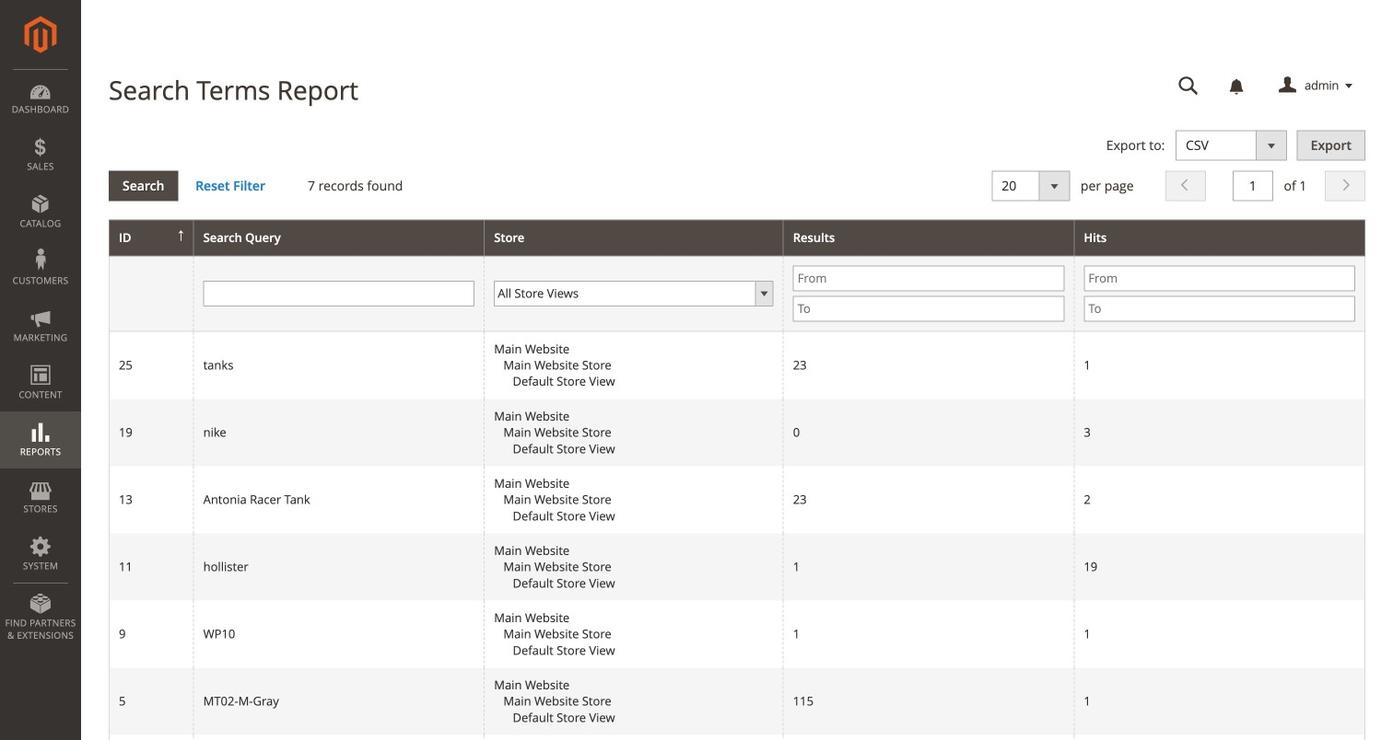Task type: describe. For each thing, give the bounding box(es) containing it.
From text field
[[1084, 266, 1356, 292]]

magento admin panel image
[[24, 16, 57, 53]]

to text field for from text box
[[1084, 296, 1356, 322]]

From text field
[[793, 266, 1065, 292]]



Task type: locate. For each thing, give the bounding box(es) containing it.
None text field
[[1233, 171, 1274, 202]]

to text field down from text box
[[1084, 296, 1356, 322]]

None text field
[[1166, 70, 1212, 102], [203, 281, 475, 307], [1166, 70, 1212, 102], [203, 281, 475, 307]]

2 to text field from the left
[[1084, 296, 1356, 322]]

1 horizontal spatial to text field
[[1084, 296, 1356, 322]]

to text field down from text field
[[793, 296, 1065, 322]]

to text field for from text field
[[793, 296, 1065, 322]]

0 horizontal spatial to text field
[[793, 296, 1065, 322]]

1 to text field from the left
[[793, 296, 1065, 322]]

menu bar
[[0, 69, 81, 652]]

To text field
[[793, 296, 1065, 322], [1084, 296, 1356, 322]]



